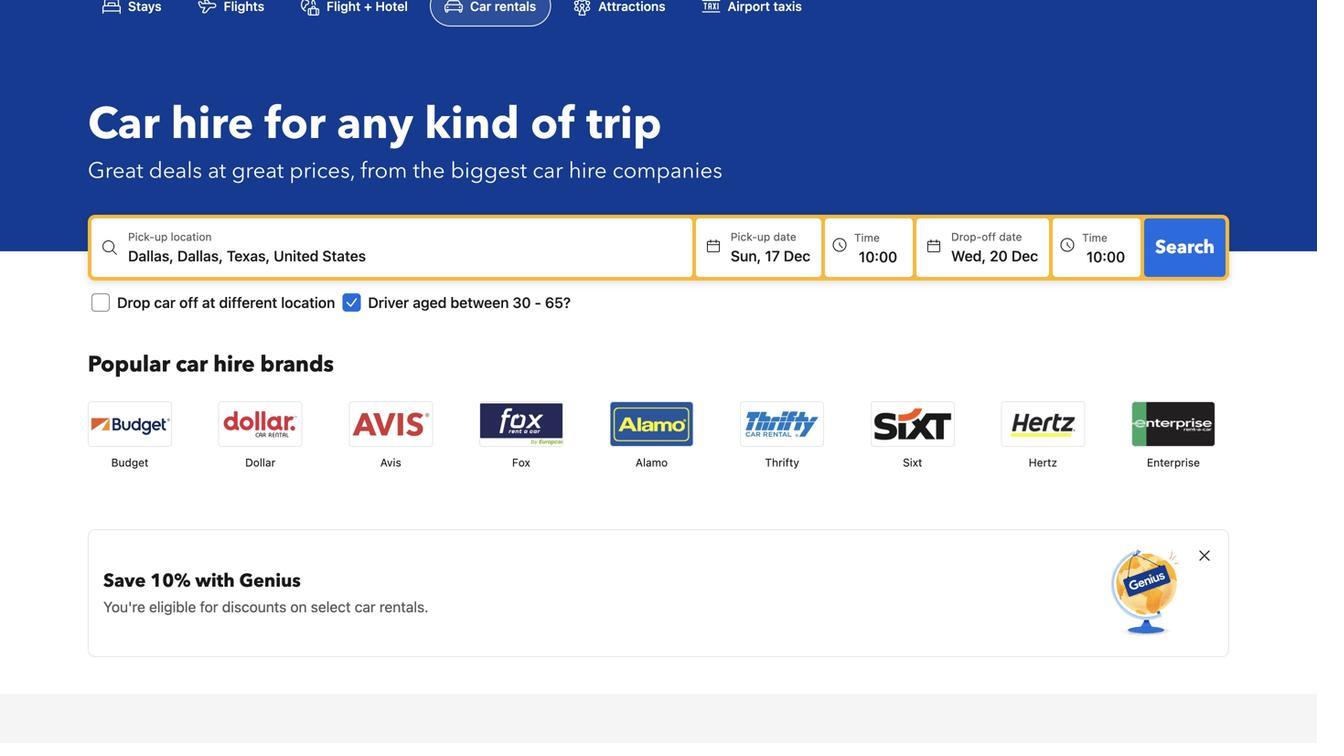 Task type: locate. For each thing, give the bounding box(es) containing it.
0 horizontal spatial dec
[[784, 247, 811, 265]]

date up "20"
[[999, 230, 1022, 243]]

genius
[[239, 569, 301, 594]]

1 pick- from the left
[[128, 230, 155, 243]]

dec right "20"
[[1012, 247, 1038, 265]]

1 horizontal spatial location
[[281, 294, 335, 311]]

2 pick- from the left
[[731, 230, 757, 243]]

location
[[171, 230, 212, 243], [281, 294, 335, 311]]

-
[[535, 294, 541, 311]]

pick-up date sun, 17 dec
[[731, 230, 811, 265]]

0 horizontal spatial pick-
[[128, 230, 155, 243]]

up inside pick-up date sun, 17 dec
[[757, 230, 770, 243]]

0 vertical spatial off
[[982, 230, 996, 243]]

1 horizontal spatial pick-
[[731, 230, 757, 243]]

dollar logo image
[[219, 402, 302, 446]]

car
[[533, 156, 563, 186], [154, 294, 176, 311], [176, 350, 208, 380], [355, 599, 376, 616]]

1 horizontal spatial up
[[757, 230, 770, 243]]

pick- up sun,
[[731, 230, 757, 243]]

1 up from the left
[[155, 230, 168, 243]]

off right drop
[[179, 294, 198, 311]]

2 up from the left
[[757, 230, 770, 243]]

at inside car hire for any kind of trip great deals at great prices, from the biggest car hire companies
[[208, 156, 226, 186]]

car down the of
[[533, 156, 563, 186]]

car inside save 10% with genius you're eligible for discounts on select car rentals.
[[355, 599, 376, 616]]

0 vertical spatial for
[[265, 94, 326, 154]]

pick-up location
[[128, 230, 212, 243]]

1 horizontal spatial for
[[265, 94, 326, 154]]

date up 17
[[773, 230, 796, 243]]

for up prices,
[[265, 94, 326, 154]]

hire up deals
[[171, 94, 254, 154]]

car inside car hire for any kind of trip great deals at great prices, from the biggest car hire companies
[[533, 156, 563, 186]]

great
[[232, 156, 284, 186]]

at left different
[[202, 294, 215, 311]]

1 vertical spatial for
[[200, 599, 218, 616]]

thrifty
[[765, 456, 799, 469]]

2 date from the left
[[999, 230, 1022, 243]]

fox logo image
[[480, 402, 562, 446]]

for inside save 10% with genius you're eligible for discounts on select car rentals.
[[200, 599, 218, 616]]

up for pick-up location
[[155, 230, 168, 243]]

1 horizontal spatial off
[[982, 230, 996, 243]]

off up "20"
[[982, 230, 996, 243]]

dec inside pick-up date sun, 17 dec
[[784, 247, 811, 265]]

1 vertical spatial location
[[281, 294, 335, 311]]

car
[[88, 94, 160, 154]]

for
[[265, 94, 326, 154], [200, 599, 218, 616]]

hire
[[171, 94, 254, 154], [569, 156, 607, 186], [213, 350, 255, 380]]

0 vertical spatial at
[[208, 156, 226, 186]]

pick- up drop
[[128, 230, 155, 243]]

up
[[155, 230, 168, 243], [757, 230, 770, 243]]

1 vertical spatial off
[[179, 294, 198, 311]]

dec inside drop-off date wed, 20 dec
[[1012, 247, 1038, 265]]

off
[[982, 230, 996, 243], [179, 294, 198, 311]]

different
[[219, 294, 277, 311]]

at
[[208, 156, 226, 186], [202, 294, 215, 311]]

any
[[337, 94, 414, 154]]

select
[[311, 599, 351, 616]]

hire down the of
[[569, 156, 607, 186]]

the
[[413, 156, 445, 186]]

1 horizontal spatial dec
[[1012, 247, 1038, 265]]

up up 17
[[757, 230, 770, 243]]

driver aged between 30 - 65?
[[368, 294, 571, 311]]

hire down drop car off at different location
[[213, 350, 255, 380]]

up down deals
[[155, 230, 168, 243]]

date inside pick-up date sun, 17 dec
[[773, 230, 796, 243]]

budget
[[111, 456, 149, 469]]

65?
[[545, 294, 571, 311]]

location down deals
[[171, 230, 212, 243]]

dec for sun, 17 dec
[[784, 247, 811, 265]]

search
[[1155, 235, 1215, 260]]

dec right 17
[[784, 247, 811, 265]]

brands
[[260, 350, 334, 380]]

dollar
[[245, 456, 275, 469]]

date inside drop-off date wed, 20 dec
[[999, 230, 1022, 243]]

avis
[[380, 456, 401, 469]]

save
[[103, 569, 146, 594]]

pick- inside pick-up date sun, 17 dec
[[731, 230, 757, 243]]

great
[[88, 156, 143, 186]]

for down the with
[[200, 599, 218, 616]]

car right select
[[355, 599, 376, 616]]

0 horizontal spatial for
[[200, 599, 218, 616]]

1 horizontal spatial date
[[999, 230, 1022, 243]]

0 horizontal spatial up
[[155, 230, 168, 243]]

at left great
[[208, 156, 226, 186]]

0 horizontal spatial location
[[171, 230, 212, 243]]

1 dec from the left
[[784, 247, 811, 265]]

10%
[[150, 569, 191, 594]]

17
[[765, 247, 780, 265]]

driver
[[368, 294, 409, 311]]

pick-
[[128, 230, 155, 243], [731, 230, 757, 243]]

date
[[773, 230, 796, 243], [999, 230, 1022, 243]]

drop-off date wed, 20 dec
[[951, 230, 1038, 265]]

0 horizontal spatial date
[[773, 230, 796, 243]]

drop
[[117, 294, 150, 311]]

dec
[[784, 247, 811, 265], [1012, 247, 1038, 265]]

location right different
[[281, 294, 335, 311]]

20
[[990, 247, 1008, 265]]

thrifty logo image
[[741, 402, 823, 446]]

1 date from the left
[[773, 230, 796, 243]]

2 dec from the left
[[1012, 247, 1038, 265]]

up for pick-up date sun, 17 dec
[[757, 230, 770, 243]]



Task type: vqa. For each thing, say whether or not it's contained in the screenshot.
Escape
no



Task type: describe. For each thing, give the bounding box(es) containing it.
car right drop
[[154, 294, 176, 311]]

alamo
[[636, 456, 668, 469]]

0 horizontal spatial off
[[179, 294, 198, 311]]

prices,
[[289, 156, 355, 186]]

date for 17
[[773, 230, 796, 243]]

biggest
[[451, 156, 527, 186]]

2 vertical spatial hire
[[213, 350, 255, 380]]

eligible
[[149, 599, 196, 616]]

you're
[[103, 599, 145, 616]]

alamo logo image
[[611, 402, 693, 446]]

kind
[[424, 94, 520, 154]]

30
[[513, 294, 531, 311]]

0 vertical spatial location
[[171, 230, 212, 243]]

drop car off at different location
[[117, 294, 335, 311]]

0 vertical spatial hire
[[171, 94, 254, 154]]

drop-
[[951, 230, 982, 243]]

with
[[195, 569, 235, 594]]

discounts
[[222, 599, 287, 616]]

save 10% with genius you're eligible for discounts on select car rentals.
[[103, 569, 429, 616]]

budget logo image
[[89, 402, 171, 446]]

pick- for pick-up location
[[128, 230, 155, 243]]

date for 20
[[999, 230, 1022, 243]]

dec for wed, 20 dec
[[1012, 247, 1038, 265]]

sixt
[[903, 456, 922, 469]]

on
[[290, 599, 307, 616]]

search button
[[1144, 218, 1226, 277]]

hertz logo image
[[1002, 402, 1084, 446]]

car right popular
[[176, 350, 208, 380]]

popular car hire brands
[[88, 350, 334, 380]]

rentals.
[[379, 599, 429, 616]]

trip
[[586, 94, 662, 154]]

pick- for pick-up date sun, 17 dec
[[731, 230, 757, 243]]

deals
[[149, 156, 202, 186]]

enterprise
[[1147, 456, 1200, 469]]

sixt logo image
[[872, 402, 954, 446]]

fox
[[512, 456, 530, 469]]

popular
[[88, 350, 170, 380]]

of
[[531, 94, 575, 154]]

sun,
[[731, 247, 761, 265]]

1 vertical spatial hire
[[569, 156, 607, 186]]

hertz
[[1029, 456, 1057, 469]]

wed,
[[951, 247, 986, 265]]

between
[[450, 294, 509, 311]]

enterprise logo image
[[1132, 402, 1215, 446]]

Pick-up location field
[[128, 245, 692, 267]]

car hire for any kind of trip great deals at great prices, from the biggest car hire companies
[[88, 94, 723, 186]]

companies
[[613, 156, 723, 186]]

avis logo image
[[350, 402, 432, 446]]

from
[[361, 156, 407, 186]]

aged
[[413, 294, 447, 311]]

1 vertical spatial at
[[202, 294, 215, 311]]

off inside drop-off date wed, 20 dec
[[982, 230, 996, 243]]

for inside car hire for any kind of trip great deals at great prices, from the biggest car hire companies
[[265, 94, 326, 154]]



